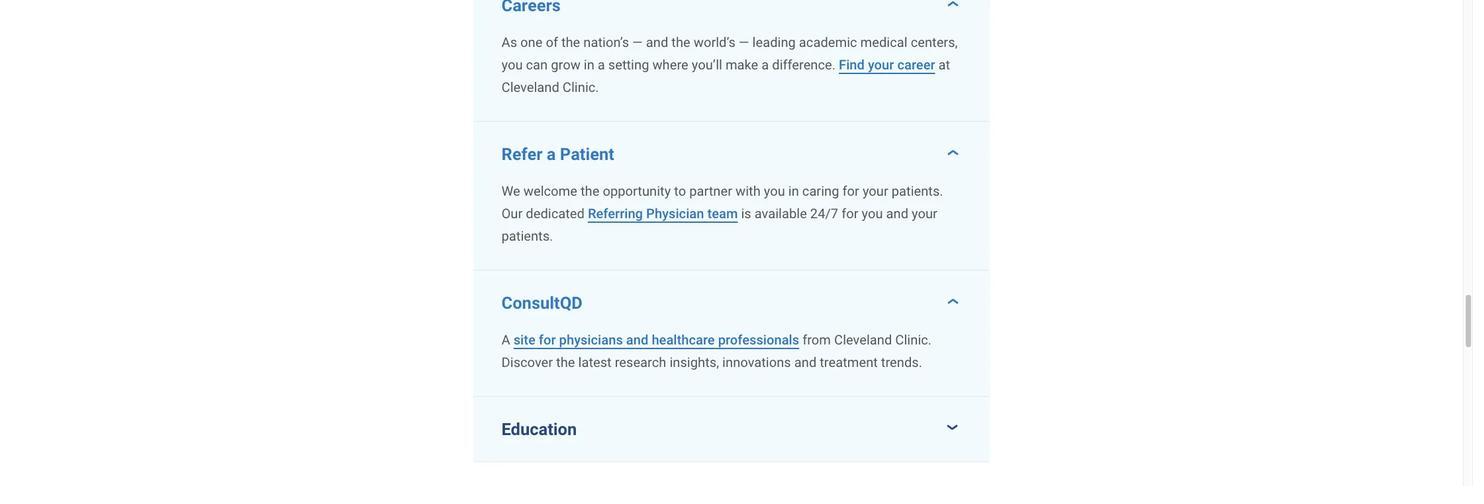 Task type: describe. For each thing, give the bounding box(es) containing it.
education tab
[[473, 397, 990, 462]]

consultqd tab
[[473, 271, 990, 318]]

our
[[502, 206, 523, 222]]

2 — from the left
[[739, 34, 749, 50]]

setting
[[608, 57, 649, 73]]

grow
[[551, 57, 581, 73]]

site for physicians and healthcare professionals link
[[514, 332, 799, 348]]

referring physician team
[[588, 206, 738, 222]]

refer a patient
[[502, 144, 614, 164]]

2 horizontal spatial a
[[762, 57, 769, 73]]

find your career
[[839, 57, 935, 73]]

your inside is available 24/7 for you and your patients.
[[912, 206, 937, 222]]

0 vertical spatial your
[[868, 57, 894, 73]]

in inside as one of the nation's — and the world's — leading academic medical centers, you can grow in a setting where you'll make a difference.
[[584, 57, 594, 73]]

clinic. for at cleveland clinic.
[[563, 79, 599, 95]]

we welcome the opportunity to partner with you in caring for your patients. our dedicated
[[502, 183, 943, 222]]

the right "of" at left top
[[561, 34, 580, 50]]

academic
[[799, 34, 857, 50]]

1 — from the left
[[632, 34, 643, 50]]

a inside refer a patient tab
[[547, 144, 556, 164]]

dedicated
[[526, 206, 585, 222]]

as one of the nation's — and the world's — leading academic medical centers, you can grow in a setting where you'll make a difference.
[[502, 34, 958, 73]]

professionals
[[718, 332, 799, 348]]

partner
[[689, 183, 732, 199]]

discover
[[502, 355, 553, 370]]

opportunity
[[603, 183, 671, 199]]

treatment
[[820, 355, 878, 370]]

you inside the we welcome the opportunity to partner with you in caring for your patients. our dedicated
[[764, 183, 785, 199]]

consultqd
[[502, 293, 582, 313]]

the inside from cleveland clinic. discover the latest research insights, innovations and treatment trends.
[[556, 355, 575, 370]]

world's
[[694, 34, 735, 50]]

1 horizontal spatial a
[[598, 57, 605, 73]]

physician
[[646, 206, 704, 222]]

patients. inside is available 24/7 for you and your patients.
[[502, 228, 553, 244]]

refer a patient tab
[[473, 122, 990, 169]]

clinic. for from cleveland clinic. discover the latest research insights, innovations and treatment trends.
[[895, 332, 932, 348]]

a
[[502, 332, 510, 348]]

difference.
[[772, 57, 836, 73]]

welcome
[[524, 183, 577, 199]]

your inside the we welcome the opportunity to partner with you in caring for your patients. our dedicated
[[863, 183, 888, 199]]

referring physician team link
[[588, 206, 738, 222]]



Task type: locate. For each thing, give the bounding box(es) containing it.
available
[[755, 206, 807, 222]]

24/7
[[810, 206, 838, 222]]

0 vertical spatial you
[[502, 57, 523, 73]]

in
[[584, 57, 594, 73], [788, 183, 799, 199]]

tab down education tab
[[473, 462, 990, 487]]

you'll
[[692, 57, 722, 73]]

your
[[868, 57, 894, 73], [863, 183, 888, 199], [912, 206, 937, 222]]

physicians
[[559, 332, 623, 348]]

from cleveland clinic. discover the latest research insights, innovations and treatment trends.
[[502, 332, 932, 370]]

0 horizontal spatial patients.
[[502, 228, 553, 244]]

2 tab from the top
[[473, 462, 990, 487]]

0 vertical spatial patients.
[[892, 183, 943, 199]]

2 vertical spatial for
[[539, 332, 556, 348]]

patients. inside the we welcome the opportunity to partner with you in caring for your patients. our dedicated
[[892, 183, 943, 199]]

healthcare
[[652, 332, 715, 348]]

find your career link
[[839, 57, 935, 73]]

1 horizontal spatial patients.
[[892, 183, 943, 199]]

1 horizontal spatial —
[[739, 34, 749, 50]]

latest
[[578, 355, 612, 370]]

0 vertical spatial for
[[842, 183, 859, 199]]

the
[[561, 34, 580, 50], [672, 34, 690, 50], [581, 183, 599, 199], [556, 355, 575, 370]]

1 vertical spatial your
[[863, 183, 888, 199]]

cleveland down can
[[502, 79, 559, 95]]

tab up world's
[[473, 0, 990, 20]]

for right the site
[[539, 332, 556, 348]]

1 vertical spatial tab
[[473, 462, 990, 487]]

to
[[674, 183, 686, 199]]

insights,
[[670, 355, 719, 370]]

centers,
[[911, 34, 958, 50]]

for inside is available 24/7 for you and your patients.
[[842, 206, 858, 222]]

the up referring
[[581, 183, 599, 199]]

—
[[632, 34, 643, 50], [739, 34, 749, 50]]

innovations
[[722, 355, 791, 370]]

the up where
[[672, 34, 690, 50]]

0 horizontal spatial cleveland
[[502, 79, 559, 95]]

you inside is available 24/7 for you and your patients.
[[862, 206, 883, 222]]

is available 24/7 for you and your patients.
[[502, 206, 937, 244]]

a down nation's
[[598, 57, 605, 73]]

1 horizontal spatial you
[[764, 183, 785, 199]]

and inside is available 24/7 for you and your patients.
[[886, 206, 908, 222]]

cleveland for at cleveland clinic.
[[502, 79, 559, 95]]

medical
[[860, 34, 907, 50]]

with
[[736, 183, 761, 199]]

one
[[520, 34, 542, 50]]

is
[[741, 206, 751, 222]]

clinic. up trends.
[[895, 332, 932, 348]]

2 vertical spatial you
[[862, 206, 883, 222]]

of
[[546, 34, 558, 50]]

1 horizontal spatial clinic.
[[895, 332, 932, 348]]

1 vertical spatial clinic.
[[895, 332, 932, 348]]

0 horizontal spatial in
[[584, 57, 594, 73]]

1 tab from the top
[[473, 0, 990, 20]]

a right refer
[[547, 144, 556, 164]]

in right grow
[[584, 57, 594, 73]]

for inside the we welcome the opportunity to partner with you in caring for your patients. our dedicated
[[842, 183, 859, 199]]

referring
[[588, 206, 643, 222]]

from
[[803, 332, 831, 348]]

in inside the we welcome the opportunity to partner with you in caring for your patients. our dedicated
[[788, 183, 799, 199]]

where
[[652, 57, 688, 73]]

1 horizontal spatial in
[[788, 183, 799, 199]]

team
[[707, 206, 738, 222]]

nation's
[[583, 34, 629, 50]]

at cleveland clinic.
[[502, 57, 950, 95]]

— up setting
[[632, 34, 643, 50]]

cleveland inside at cleveland clinic.
[[502, 79, 559, 95]]

leading
[[752, 34, 796, 50]]

patients.
[[892, 183, 943, 199], [502, 228, 553, 244]]

we
[[502, 183, 520, 199]]

clinic.
[[563, 79, 599, 95], [895, 332, 932, 348]]

0 vertical spatial tab
[[473, 0, 990, 20]]

cleveland
[[502, 79, 559, 95], [834, 332, 892, 348]]

cleveland for from cleveland clinic. discover the latest research insights, innovations and treatment trends.
[[834, 332, 892, 348]]

a
[[598, 57, 605, 73], [762, 57, 769, 73], [547, 144, 556, 164]]

you right 24/7 at the right
[[862, 206, 883, 222]]

make
[[726, 57, 758, 73]]

cleveland up treatment
[[834, 332, 892, 348]]

caring
[[802, 183, 839, 199]]

0 horizontal spatial a
[[547, 144, 556, 164]]

and inside as one of the nation's — and the world's — leading academic medical centers, you can grow in a setting where you'll make a difference.
[[646, 34, 668, 50]]

the left latest
[[556, 355, 575, 370]]

1 vertical spatial patients.
[[502, 228, 553, 244]]

0 vertical spatial cleveland
[[502, 79, 559, 95]]

you inside as one of the nation's — and the world's — leading academic medical centers, you can grow in a setting where you'll make a difference.
[[502, 57, 523, 73]]

for right caring
[[842, 183, 859, 199]]

a site for physicians and healthcare professionals
[[502, 332, 799, 348]]

1 vertical spatial for
[[842, 206, 858, 222]]

you up available on the right top of the page
[[764, 183, 785, 199]]

clinic. inside from cleveland clinic. discover the latest research insights, innovations and treatment trends.
[[895, 332, 932, 348]]

1 vertical spatial you
[[764, 183, 785, 199]]

clinic. down grow
[[563, 79, 599, 95]]

for
[[842, 183, 859, 199], [842, 206, 858, 222], [539, 332, 556, 348]]

as
[[502, 34, 517, 50]]

career
[[897, 57, 935, 73]]

you
[[502, 57, 523, 73], [764, 183, 785, 199], [862, 206, 883, 222]]

0 vertical spatial clinic.
[[563, 79, 599, 95]]

0 vertical spatial in
[[584, 57, 594, 73]]

cleveland inside from cleveland clinic. discover the latest research insights, innovations and treatment trends.
[[834, 332, 892, 348]]

a right make
[[762, 57, 769, 73]]

— up make
[[739, 34, 749, 50]]

1 vertical spatial in
[[788, 183, 799, 199]]

site
[[514, 332, 535, 348]]

and
[[646, 34, 668, 50], [886, 206, 908, 222], [626, 332, 648, 348], [794, 355, 817, 370]]

refer
[[502, 144, 543, 164]]

1 horizontal spatial cleveland
[[834, 332, 892, 348]]

tab
[[473, 0, 990, 20], [473, 462, 990, 487]]

education
[[502, 419, 577, 439]]

at
[[939, 57, 950, 73]]

0 horizontal spatial you
[[502, 57, 523, 73]]

research
[[615, 355, 666, 370]]

find
[[839, 57, 865, 73]]

2 horizontal spatial you
[[862, 206, 883, 222]]

trends.
[[881, 355, 922, 370]]

patient
[[560, 144, 614, 164]]

you down as
[[502, 57, 523, 73]]

the inside the we welcome the opportunity to partner with you in caring for your patients. our dedicated
[[581, 183, 599, 199]]

0 horizontal spatial —
[[632, 34, 643, 50]]

1 vertical spatial cleveland
[[834, 332, 892, 348]]

2 vertical spatial your
[[912, 206, 937, 222]]

and inside from cleveland clinic. discover the latest research insights, innovations and treatment trends.
[[794, 355, 817, 370]]

can
[[526, 57, 548, 73]]

for right 24/7 at the right
[[842, 206, 858, 222]]

in up available on the right top of the page
[[788, 183, 799, 199]]

clinic. inside at cleveland clinic.
[[563, 79, 599, 95]]

0 horizontal spatial clinic.
[[563, 79, 599, 95]]



Task type: vqa. For each thing, say whether or not it's contained in the screenshot.
Doctor
no



